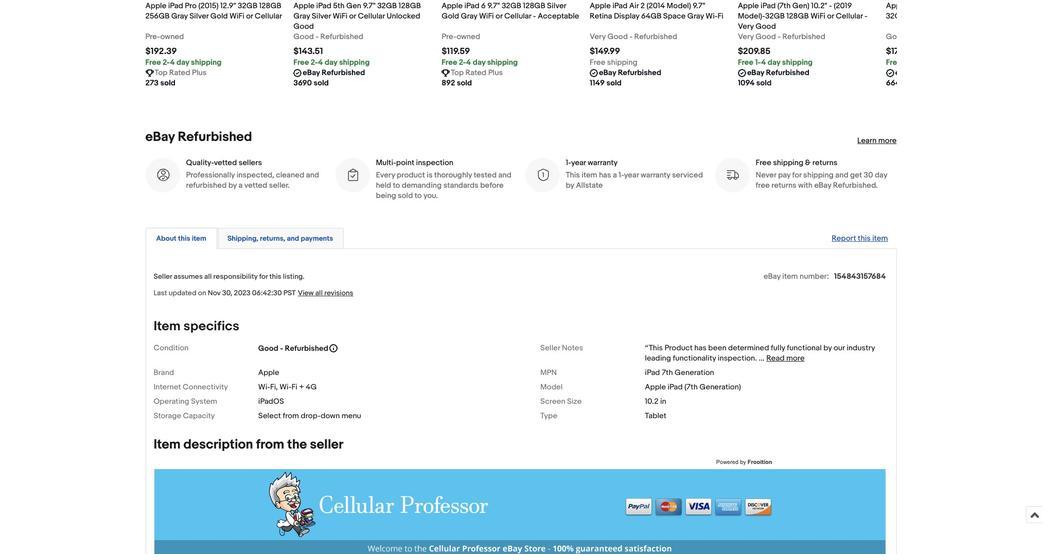 Task type: vqa. For each thing, say whether or not it's contained in the screenshot.


Task type: describe. For each thing, give the bounding box(es) containing it.
good - refurbished text field for $143.51
[[294, 32, 364, 42]]

specifics
[[184, 319, 239, 335]]

good inside very good - refurbished $149.99 free shipping
[[608, 32, 628, 41]]

gen) inside "apple ipad 7 (7th gen) - (2019 model) - 32gb - 128gb - wi-fi - cellular - good"
[[947, 1, 964, 11]]

9.7" inside the apple ipad 5th gen 9.7" 32gb 128gb gray silver wifi or cellular unlocked good good - refurbished $143.51 free 2-4 day shipping
[[363, 1, 376, 11]]

free 1-4 day shipping text field for $209.85
[[738, 57, 813, 68]]

more for read more
[[787, 354, 805, 363]]

seller
[[310, 437, 344, 453]]

- inside good - refurbished $179.85 free 1-4 day shipping
[[909, 32, 912, 41]]

revisions
[[325, 289, 354, 297]]

(2019 for apple ipad 7 (7th gen) - (2019 model) - 32gb - 128gb - wi-fi - cellular - good
[[971, 1, 989, 11]]

or inside apple ipad 6 9.7" 32gb 128gb silver gold gray wifi or cellular - acceptable
[[496, 11, 503, 21]]

cellular inside "apple ipad 7 (7th gen) - (2019 model) - 32gb - 128gb - wi-fi - cellular - good"
[[966, 11, 993, 21]]

sold for $119.59
[[457, 78, 472, 88]]

free inside free shipping & returns never pay for shipping and get 30 day free returns with ebay refurbished.
[[756, 158, 772, 168]]

with details__icon image for professionally inspected, cleaned and refurbished by a vetted seller.
[[156, 168, 170, 182]]

select from drop-down menu
[[258, 411, 361, 421]]

nov
[[208, 289, 221, 297]]

standards
[[444, 181, 479, 190]]

item right the report
[[873, 234, 889, 243]]

ebay item number: 154843157684
[[764, 272, 887, 281]]

seller for seller assumes all responsibility for this listing.
[[154, 272, 172, 281]]

owned for $192.39
[[160, 32, 184, 41]]

&
[[806, 158, 811, 168]]

gray inside 'apple ipad air 2 (2014 model) 9.7" retina display 64gb space gray wi-fi'
[[688, 11, 704, 21]]

or inside the apple ipad 5th gen 9.7" 32gb 128gb gray silver wifi or cellular unlocked good good - refurbished $143.51 free 2-4 day shipping
[[349, 11, 356, 21]]

good inside good - refurbished $179.85 free 1-4 day shipping
[[887, 32, 907, 41]]

gray inside the apple ipad 5th gen 9.7" 32gb 128gb gray silver wifi or cellular unlocked good good - refurbished $143.51 free 2-4 day shipping
[[294, 11, 310, 21]]

a inside quality-vetted sellers professionally inspected, cleaned and refurbished by a vetted seller.
[[239, 181, 243, 190]]

1- up the this
[[566, 158, 572, 168]]

condition
[[154, 343, 189, 353]]

3690 sold text field
[[294, 78, 329, 88]]

- inside apple ipad 6 9.7" 32gb 128gb silver gold gray wifi or cellular - acceptable
[[533, 11, 536, 21]]

by inside "this product has been determined fully functional by our industry leading functionality inspection. ...
[[824, 343, 833, 353]]

apple for apple
[[258, 368, 279, 378]]

wifi inside apple ipad pro (2015) 12.9" 32gb 128gb 256gb gray silver gold wifi or cellular
[[230, 11, 245, 21]]

menu
[[342, 411, 361, 421]]

free inside the apple ipad 5th gen 9.7" 32gb 128gb gray silver wifi or cellular unlocked good good - refurbished $143.51 free 2-4 day shipping
[[294, 57, 309, 67]]

is
[[427, 170, 433, 180]]

pay
[[779, 170, 791, 180]]

has inside "this product has been determined fully functional by our industry leading functionality inspection. ...
[[695, 343, 707, 353]]

$192.39 text field
[[145, 46, 177, 56]]

item inside 1-year warranty this item has a 1-year warranty serviced by allstate
[[582, 170, 598, 180]]

determined
[[729, 343, 770, 353]]

1-year warranty this item has a 1-year warranty serviced by allstate
[[566, 158, 703, 190]]

ebay refurbished text field for $209.85
[[748, 68, 810, 78]]

internet
[[154, 382, 181, 392]]

4 inside pre-owned $192.39 free 2-4 day shipping
[[170, 57, 175, 67]]

listing.
[[283, 272, 305, 281]]

storage capacity
[[154, 411, 215, 421]]

- inside very good - refurbished $149.99 free shipping
[[630, 32, 633, 41]]

learn more
[[858, 136, 897, 145]]

apple ipad 7 (7th gen) - (2019 model) - 32gb - 128gb - wi-fi - cellular - good
[[887, 1, 1020, 21]]

last updated on nov 30, 2023 06:42:30 pst view all revisions
[[154, 289, 354, 297]]

report
[[832, 234, 857, 243]]

free inside very good - refurbished $149.99 free shipping
[[590, 57, 606, 67]]

shipping, returns, and payments button
[[228, 234, 333, 243]]

664 sold text field
[[887, 78, 918, 88]]

2- for $119.59
[[459, 57, 466, 67]]

apple ipad pro (2015) 12.9" 32gb 128gb 256gb gray silver gold wifi or cellular
[[145, 1, 282, 21]]

10.2"
[[812, 1, 828, 11]]

+
[[299, 382, 304, 392]]

unlocked
[[387, 11, 421, 21]]

free inside apple ipad (7th gen) 10.2" - (2019 model)-32gb 128gb wifi or cellular - very good very good - refurbished $209.85 free 1-4 day shipping
[[738, 57, 754, 67]]

apple ipad (7th generation)
[[645, 382, 742, 392]]

1149 sold text field
[[590, 78, 622, 88]]

day inside pre-owned $192.39 free 2-4 day shipping
[[177, 57, 189, 67]]

free
[[756, 181, 770, 190]]

get
[[851, 170, 863, 180]]

shipping inside very good - refurbished $149.99 free shipping
[[608, 57, 638, 67]]

refurbished inside apple ipad (7th gen) 10.2" - (2019 model)-32gb 128gb wifi or cellular - very good very good - refurbished $209.85 free 1-4 day shipping
[[783, 32, 826, 41]]

wifi inside apple ipad (7th gen) 10.2" - (2019 model)-32gb 128gb wifi or cellular - very good very good - refurbished $209.85 free 1-4 day shipping
[[811, 11, 826, 21]]

128gb inside apple ipad pro (2015) 12.9" 32gb 128gb 256gb gray silver gold wifi or cellular
[[259, 1, 282, 11]]

ebay refurbished for $143.51
[[303, 68, 365, 78]]

32gb inside "apple ipad 7 (7th gen) - (2019 model) - 32gb - 128gb - wi-fi - cellular - good"
[[887, 11, 906, 21]]

responsibility
[[213, 272, 258, 281]]

inspection.
[[718, 354, 758, 363]]

a inside 1-year warranty this item has a 1-year warranty serviced by allstate
[[613, 170, 617, 180]]

154843157684
[[835, 272, 887, 281]]

128gb inside "apple ipad 7 (7th gen) - (2019 model) - 32gb - 128gb - wi-fi - cellular - good"
[[913, 11, 935, 21]]

4 inside pre-owned $119.59 free 2-4 day shipping
[[466, 57, 471, 67]]

very up $209.85 text box
[[738, 32, 754, 41]]

2- inside the apple ipad 5th gen 9.7" 32gb 128gb gray silver wifi or cellular unlocked good good - refurbished $143.51 free 2-4 day shipping
[[311, 57, 318, 67]]

128gb inside apple ipad (7th gen) 10.2" - (2019 model)-32gb 128gb wifi or cellular - very good very good - refurbished $209.85 free 1-4 day shipping
[[787, 11, 809, 21]]

ipad for apple ipad 5th gen 9.7" 32gb 128gb gray silver wifi or cellular unlocked good good - refurbished $143.51 free 2-4 day shipping
[[316, 1, 332, 11]]

silver inside apple ipad 6 9.7" 32gb 128gb silver gold gray wifi or cellular - acceptable
[[547, 1, 567, 11]]

(7th for apple ipad (7th gen) 10.2" - (2019 model)-32gb 128gb wifi or cellular - very good very good - refurbished $209.85 free 1-4 day shipping
[[778, 1, 791, 11]]

apple ipad (7th gen) 10.2" - (2019 model)-32gb 128gb wifi or cellular - very good very good - refurbished $209.85 free 1-4 day shipping
[[738, 1, 868, 67]]

wi- inside 'apple ipad air 2 (2014 model) 9.7" retina display 64gb space gray wi-fi'
[[706, 11, 718, 21]]

1094 sold text field
[[738, 78, 772, 88]]

functional
[[788, 343, 822, 353]]

$179.85
[[887, 46, 917, 56]]

3690
[[294, 78, 312, 88]]

273 sold text field
[[145, 78, 176, 88]]

learn
[[858, 136, 877, 145]]

view
[[298, 289, 314, 297]]

wi- right fi,
[[280, 382, 292, 392]]

cleaned
[[276, 170, 305, 180]]

pre-owned $119.59 free 2-4 day shipping
[[442, 32, 518, 67]]

item left number: at the right of page
[[783, 272, 798, 281]]

top rated plus text field for $119.59
[[451, 68, 503, 78]]

Pre-owned text field
[[145, 32, 184, 42]]

seller notes
[[541, 343, 583, 353]]

learn more link
[[858, 136, 897, 145]]

seller.
[[269, 181, 290, 190]]

plus for $192.39
[[192, 68, 207, 78]]

top for $119.59
[[451, 68, 464, 78]]

refurbished inside good - refurbished $179.85 free 1-4 day shipping
[[914, 32, 957, 41]]

fi inside "apple ipad 7 (7th gen) - (2019 model) - 32gb - 128gb - wi-fi - cellular - good"
[[953, 11, 959, 21]]

ipad for apple ipad 6 9.7" 32gb 128gb silver gold gray wifi or cellular - acceptable
[[465, 1, 480, 11]]

assumes
[[174, 272, 203, 281]]

wi-fi, wi-fi + 4g
[[258, 382, 317, 392]]

cellular inside the apple ipad 5th gen 9.7" 32gb 128gb gray silver wifi or cellular unlocked good good - refurbished $143.51 free 2-4 day shipping
[[358, 11, 385, 21]]

has inside 1-year warranty this item has a 1-year warranty serviced by allstate
[[599, 170, 612, 180]]

$143.51
[[294, 46, 323, 56]]

refurbished down very good - refurbished $149.99 free shipping
[[618, 68, 662, 78]]

functionality
[[673, 354, 717, 363]]

$192.39
[[145, 46, 177, 56]]

4 inside apple ipad (7th gen) 10.2" - (2019 model)-32gb 128gb wifi or cellular - very good very good - refurbished $209.85 free 1-4 day shipping
[[762, 57, 767, 67]]

refurbished up 4g
[[285, 344, 329, 354]]

operating
[[154, 397, 189, 407]]

you.
[[424, 191, 438, 201]]

apple for apple ipad pro (2015) 12.9" 32gb 128gb 256gb gray silver gold wifi or cellular
[[145, 1, 167, 11]]

model)-
[[738, 11, 766, 21]]

2- for $192.39
[[163, 57, 170, 67]]

- inside the apple ipad 5th gen 9.7" 32gb 128gb gray silver wifi or cellular unlocked good good - refurbished $143.51 free 2-4 day shipping
[[316, 32, 319, 41]]

ipad for apple ipad 7 (7th gen) - (2019 model) - 32gb - 128gb - wi-fi - cellular - good
[[909, 1, 924, 11]]

ebay refurbished up quality-
[[145, 129, 252, 145]]

pre- for $192.39
[[145, 32, 160, 41]]

cellular inside apple ipad (7th gen) 10.2" - (2019 model)-32gb 128gb wifi or cellular - very good very good - refurbished $209.85 free 1-4 day shipping
[[836, 11, 863, 21]]

quality-
[[186, 158, 214, 168]]

for inside free shipping & returns never pay for shipping and get 30 day free returns with ebay refurbished.
[[793, 170, 802, 180]]

6
[[482, 1, 486, 11]]

description
[[184, 437, 253, 453]]

4 inside good - refurbished $179.85 free 1-4 day shipping
[[910, 57, 915, 67]]

leading
[[645, 354, 672, 363]]

very down model)-
[[738, 21, 754, 31]]

allstate
[[576, 181, 603, 190]]

and inside shipping, returns, and payments button
[[287, 234, 299, 243]]

0 vertical spatial all
[[204, 272, 212, 281]]

ipad for apple ipad (7th gen) 10.2" - (2019 model)-32gb 128gb wifi or cellular - very good very good - refurbished $209.85 free 1-4 day shipping
[[761, 1, 776, 11]]

the
[[287, 437, 307, 453]]

refurbished up 1094 sold
[[767, 68, 810, 78]]

$149.99
[[590, 46, 621, 56]]

128gb inside apple ipad 6 9.7" 32gb 128gb silver gold gray wifi or cellular - acceptable
[[523, 1, 546, 11]]

ipad for apple ipad (7th generation)
[[668, 382, 683, 392]]

refurbished inside very good - refurbished $149.99 free shipping
[[635, 32, 678, 41]]

about this item button
[[156, 234, 206, 243]]

day inside pre-owned $119.59 free 2-4 day shipping
[[473, 57, 486, 67]]

shipping inside pre-owned $192.39 free 2-4 day shipping
[[191, 57, 222, 67]]

multi-
[[376, 158, 396, 168]]

item specifics
[[154, 319, 239, 335]]

seller for seller notes
[[541, 343, 561, 353]]

day inside good - refurbished $179.85 free 1-4 day shipping
[[916, 57, 929, 67]]

9.7" inside apple ipad 6 9.7" 32gb 128gb silver gold gray wifi or cellular - acceptable
[[488, 1, 500, 11]]

display
[[614, 11, 640, 21]]

1149
[[590, 78, 605, 88]]

$209.85
[[738, 46, 771, 56]]

1 horizontal spatial this
[[270, 272, 281, 281]]

and inside free shipping & returns never pay for shipping and get 30 day free returns with ebay refurbished.
[[836, 170, 849, 180]]

ebay refurbished text field for $179.85
[[896, 68, 958, 78]]

apple ipad 5th gen 9.7" 32gb 128gb gray silver wifi or cellular unlocked good good - refurbished $143.51 free 2-4 day shipping
[[294, 1, 421, 67]]

shipping inside pre-owned $119.59 free 2-4 day shipping
[[488, 57, 518, 67]]

returns,
[[260, 234, 286, 243]]

last
[[154, 289, 167, 297]]

very inside very good - refurbished $149.99 free shipping
[[590, 32, 606, 41]]

top rated plus for $119.59
[[451, 68, 503, 78]]

free 1-4 day shipping text field for $179.85
[[887, 57, 962, 68]]

good - refurbished $179.85 free 1-4 day shipping
[[887, 32, 962, 67]]

1- inside good - refurbished $179.85 free 1-4 day shipping
[[904, 57, 910, 67]]

(7th for apple ipad (7th generation)
[[685, 382, 698, 392]]

multi-point inspection every product is thoroughly tested and held to demanding standards before being sold to you.
[[376, 158, 512, 201]]

capacity
[[183, 411, 215, 421]]

apple for apple ipad 5th gen 9.7" 32gb 128gb gray silver wifi or cellular unlocked good good - refurbished $143.51 free 2-4 day shipping
[[294, 1, 315, 11]]

ipad left 7th
[[645, 368, 660, 378]]

acceptable
[[538, 11, 580, 21]]

air
[[630, 1, 639, 11]]

generation)
[[700, 382, 742, 392]]

pro
[[185, 1, 197, 11]]

664 sold
[[887, 78, 918, 88]]

cellular inside apple ipad 6 9.7" 32gb 128gb silver gold gray wifi or cellular - acceptable
[[505, 11, 532, 21]]

free inside pre-owned $192.39 free 2-4 day shipping
[[145, 57, 161, 67]]

demanding
[[402, 181, 442, 190]]



Task type: locate. For each thing, give the bounding box(es) containing it.
1 horizontal spatial free 1-4 day shipping text field
[[887, 57, 962, 68]]

1 vertical spatial for
[[259, 272, 268, 281]]

$119.59
[[442, 46, 470, 56]]

1 vertical spatial warranty
[[641, 170, 671, 180]]

128gb right 12.9" on the top of the page
[[259, 1, 282, 11]]

gen) left 10.2"
[[793, 1, 810, 11]]

item for item specifics
[[154, 319, 181, 335]]

1 horizontal spatial returns
[[813, 158, 838, 168]]

32gb inside apple ipad pro (2015) 12.9" 32gb 128gb 256gb gray silver gold wifi or cellular
[[238, 1, 258, 11]]

Free 1-4 day shipping text field
[[738, 57, 813, 68], [887, 57, 962, 68]]

industry
[[847, 343, 876, 353]]

0 horizontal spatial pre-
[[145, 32, 160, 41]]

$149.99 text field
[[590, 46, 621, 56]]

4 down $143.51 "text box"
[[318, 57, 323, 67]]

free down $119.59 text field
[[442, 57, 457, 67]]

2 good - refurbished text field from the left
[[887, 32, 957, 42]]

0 vertical spatial a
[[613, 170, 617, 180]]

$179.85 text field
[[887, 46, 917, 56]]

sold right 3690
[[314, 78, 329, 88]]

retina
[[590, 11, 613, 21]]

wifi inside apple ipad 6 9.7" 32gb 128gb silver gold gray wifi or cellular - acceptable
[[479, 11, 494, 21]]

with details__icon image for never pay for shipping and get 30 day free returns with ebay refurbished.
[[726, 168, 740, 182]]

ebay refurbished text field down $209.85 text box
[[748, 68, 810, 78]]

1 vertical spatial has
[[695, 343, 707, 353]]

wi- right space on the right top
[[706, 11, 718, 21]]

read more button
[[767, 354, 805, 363]]

very up $149.99
[[590, 32, 606, 41]]

0 horizontal spatial warranty
[[588, 158, 618, 168]]

0 horizontal spatial silver
[[190, 11, 209, 21]]

1 horizontal spatial owned
[[457, 32, 481, 41]]

0 horizontal spatial owned
[[160, 32, 184, 41]]

1 4 from the left
[[170, 57, 175, 67]]

shipping inside apple ipad (7th gen) 10.2" - (2019 model)-32gb 128gb wifi or cellular - very good very good - refurbished $209.85 free 1-4 day shipping
[[783, 57, 813, 67]]

ipad left pro
[[168, 1, 183, 11]]

a
[[613, 170, 617, 180], [239, 181, 243, 190]]

refurbished down "apple ipad 7 (7th gen) - (2019 model) - 32gb - 128gb - wi-fi - cellular - good"
[[914, 32, 957, 41]]

(7th inside apple ipad (7th gen) 10.2" - (2019 model)-32gb 128gb wifi or cellular - very good very good - refurbished $209.85 free 1-4 day shipping
[[778, 1, 791, 11]]

read more
[[767, 354, 805, 363]]

0 horizontal spatial for
[[259, 272, 268, 281]]

and inside quality-vetted sellers professionally inspected, cleaned and refurbished by a vetted seller.
[[306, 170, 319, 180]]

apple for apple ipad (7th generation)
[[645, 382, 666, 392]]

1 cellular from the left
[[255, 11, 282, 21]]

select
[[258, 411, 281, 421]]

rated for $119.59
[[466, 68, 487, 78]]

2 pre- from the left
[[442, 32, 457, 41]]

2 gray from the left
[[294, 11, 310, 21]]

0 horizontal spatial top rated plus
[[155, 68, 207, 78]]

0 horizontal spatial has
[[599, 170, 612, 180]]

free down "$149.99" text box
[[590, 57, 606, 67]]

32gb up very good - refurbished text field
[[766, 11, 785, 21]]

payments
[[301, 234, 333, 243]]

refurbished down 10.2"
[[783, 32, 826, 41]]

day inside free shipping & returns never pay for shipping and get 30 day free returns with ebay refurbished.
[[875, 170, 888, 180]]

0 vertical spatial for
[[793, 170, 802, 180]]

1 pre- from the left
[[145, 32, 160, 41]]

1 horizontal spatial more
[[879, 136, 897, 145]]

ipad left 5th
[[316, 1, 332, 11]]

gray inside apple ipad pro (2015) 12.9" 32gb 128gb 256gb gray silver gold wifi or cellular
[[171, 11, 188, 21]]

4 cellular from the left
[[836, 11, 863, 21]]

item right about
[[192, 234, 206, 243]]

free 1-4 day shipping text field down $179.85 on the right of page
[[887, 57, 962, 68]]

1 horizontal spatial seller
[[541, 343, 561, 353]]

0 horizontal spatial vetted
[[214, 158, 237, 168]]

0 horizontal spatial more
[[787, 354, 805, 363]]

3 9.7" from the left
[[693, 1, 706, 11]]

apple left 5th
[[294, 1, 315, 11]]

top up the 892 sold
[[451, 68, 464, 78]]

with details__icon image left the this
[[536, 168, 550, 182]]

1 horizontal spatial (7th
[[778, 1, 791, 11]]

and right returns,
[[287, 234, 299, 243]]

tab list
[[145, 226, 897, 249]]

by down professionally
[[229, 181, 237, 190]]

apple for apple ipad (7th gen) 10.2" - (2019 model)-32gb 128gb wifi or cellular - very good very good - refurbished $209.85 free 1-4 day shipping
[[738, 1, 759, 11]]

128gb down 7
[[913, 11, 935, 21]]

2 horizontal spatial (7th
[[932, 1, 945, 11]]

item up the condition
[[154, 319, 181, 335]]

$143.51 text field
[[294, 46, 323, 56]]

free inside good - refurbished $179.85 free 1-4 day shipping
[[887, 57, 902, 67]]

2 free 2-4 day shipping text field from the left
[[294, 57, 370, 68]]

"this product has been determined fully functional by our industry leading functionality inspection. ...
[[645, 343, 876, 363]]

1 horizontal spatial to
[[415, 191, 422, 201]]

model) inside "apple ipad 7 (7th gen) - (2019 model) - 32gb - 128gb - wi-fi - cellular - good"
[[990, 1, 1015, 11]]

apple for apple ipad air 2 (2014 model) 9.7" retina display 64gb space gray wi-fi
[[590, 1, 611, 11]]

1 free 2-4 day shipping text field from the left
[[145, 57, 222, 68]]

3 with details__icon image from the left
[[536, 168, 550, 182]]

gray right space on the right top
[[688, 11, 704, 21]]

1 horizontal spatial 9.7"
[[488, 1, 500, 11]]

1 horizontal spatial (2019
[[971, 1, 989, 11]]

ebay refurbished for $149.99
[[599, 68, 662, 78]]

silver inside apple ipad pro (2015) 12.9" 32gb 128gb 256gb gray silver gold wifi or cellular
[[190, 11, 209, 21]]

1 horizontal spatial by
[[566, 181, 575, 190]]

very good - refurbished $149.99 free shipping
[[590, 32, 678, 67]]

gen) right 7
[[947, 1, 964, 11]]

connectivity
[[183, 382, 228, 392]]

ebay refurbished up 1094 sold
[[748, 68, 810, 78]]

down
[[321, 411, 340, 421]]

ebay refurbished for $179.85
[[896, 68, 958, 78]]

top rated plus for $192.39
[[155, 68, 207, 78]]

3 4 from the left
[[466, 57, 471, 67]]

top up 273 sold
[[155, 68, 168, 78]]

good
[[999, 11, 1020, 21], [294, 21, 314, 31], [756, 21, 777, 31], [294, 32, 314, 41], [608, 32, 628, 41], [756, 32, 777, 41], [887, 32, 907, 41], [258, 344, 279, 354]]

apple ipad air 2 (2014 model) 9.7" retina display 64gb space gray wi-fi
[[590, 1, 724, 21]]

0 horizontal spatial year
[[572, 158, 586, 168]]

1 rated from the left
[[169, 68, 190, 78]]

shipping, returns, and payments
[[228, 234, 333, 243]]

Very Good - Refurbished text field
[[738, 32, 826, 42]]

0 horizontal spatial top rated plus text field
[[155, 68, 207, 78]]

3 gray from the left
[[461, 11, 478, 21]]

with details__icon image
[[156, 168, 170, 182], [346, 168, 360, 182], [536, 168, 550, 182], [726, 168, 740, 182]]

free inside pre-owned $119.59 free 2-4 day shipping
[[442, 57, 457, 67]]

eBay Refurbished text field
[[303, 68, 365, 78], [748, 68, 810, 78]]

fi,
[[270, 382, 278, 392]]

owned for $119.59
[[457, 32, 481, 41]]

32gb up $179.85 text box on the top right
[[887, 11, 906, 21]]

(7th up very good - refurbished text field
[[778, 1, 791, 11]]

refurbished.
[[834, 181, 878, 190]]

2 horizontal spatial 2-
[[459, 57, 466, 67]]

on
[[198, 289, 206, 297]]

ebay refurbished text field down '$143.51'
[[303, 68, 365, 78]]

273 sold
[[145, 78, 176, 88]]

all up on
[[204, 272, 212, 281]]

a right the this
[[613, 170, 617, 180]]

0 horizontal spatial free 1-4 day shipping text field
[[738, 57, 813, 68]]

ebay refurbished
[[303, 68, 365, 78], [599, 68, 662, 78], [748, 68, 810, 78], [896, 68, 958, 78], [145, 129, 252, 145]]

more for learn more
[[879, 136, 897, 145]]

free
[[145, 57, 161, 67], [294, 57, 309, 67], [442, 57, 457, 67], [590, 57, 606, 67], [738, 57, 754, 67], [887, 57, 902, 67], [756, 158, 772, 168]]

pre- for $119.59
[[442, 32, 457, 41]]

2- inside pre-owned $192.39 free 2-4 day shipping
[[163, 57, 170, 67]]

gold inside apple ipad 6 9.7" 32gb 128gb silver gold gray wifi or cellular - acceptable
[[442, 11, 459, 21]]

day inside apple ipad (7th gen) 10.2" - (2019 model)-32gb 128gb wifi or cellular - very good very good - refurbished $209.85 free 1-4 day shipping
[[768, 57, 781, 67]]

wi- up the 'ipados'
[[258, 382, 270, 392]]

1 vertical spatial more
[[787, 354, 805, 363]]

0 vertical spatial returns
[[813, 158, 838, 168]]

(2019 inside apple ipad (7th gen) 10.2" - (2019 model)-32gb 128gb wifi or cellular - very good very good - refurbished $209.85 free 1-4 day shipping
[[834, 1, 853, 11]]

sold right 664
[[903, 78, 918, 88]]

ebay refurbished text field down good - refurbished $179.85 free 1-4 day shipping in the top of the page
[[896, 68, 958, 78]]

wifi inside the apple ipad 5th gen 9.7" 32gb 128gb gray silver wifi or cellular unlocked good good - refurbished $143.51 free 2-4 day shipping
[[333, 11, 348, 21]]

2 plus from the left
[[489, 68, 503, 78]]

0 vertical spatial more
[[879, 136, 897, 145]]

1 horizontal spatial for
[[793, 170, 802, 180]]

(2019 right 10.2"
[[834, 1, 853, 11]]

seller assumes all responsibility for this listing.
[[154, 272, 305, 281]]

tab list containing about this item
[[145, 226, 897, 249]]

1 horizontal spatial plus
[[489, 68, 503, 78]]

2 4 from the left
[[318, 57, 323, 67]]

apple inside apple ipad pro (2015) 12.9" 32gb 128gb 256gb gray silver gold wifi or cellular
[[145, 1, 167, 11]]

1- inside apple ipad (7th gen) 10.2" - (2019 model)-32gb 128gb wifi or cellular - very good very good - refurbished $209.85 free 1-4 day shipping
[[756, 57, 762, 67]]

sold for $209.85
[[757, 78, 772, 88]]

gold
[[211, 11, 228, 21], [442, 11, 459, 21]]

serviced
[[673, 170, 703, 180]]

report this item
[[832, 234, 889, 243]]

128gb inside the apple ipad 5th gen 9.7" 32gb 128gb gray silver wifi or cellular unlocked good good - refurbished $143.51 free 2-4 day shipping
[[399, 1, 421, 11]]

(2019 for apple ipad (7th gen) 10.2" - (2019 model)-32gb 128gb wifi or cellular - very good very good - refurbished $209.85 free 1-4 day shipping
[[834, 1, 853, 11]]

1 horizontal spatial ebay refurbished text field
[[896, 68, 958, 78]]

free down $192.39 text box
[[145, 57, 161, 67]]

inspection
[[416, 158, 454, 168]]

892 sold text field
[[442, 78, 472, 88]]

2 model) from the left
[[990, 1, 1015, 11]]

2 horizontal spatial fi
[[953, 11, 959, 21]]

1 horizontal spatial gen)
[[947, 1, 964, 11]]

0 horizontal spatial gen)
[[793, 1, 810, 11]]

ipad inside apple ipad pro (2015) 12.9" 32gb 128gb 256gb gray silver gold wifi or cellular
[[168, 1, 183, 11]]

owned inside pre-owned $192.39 free 2-4 day shipping
[[160, 32, 184, 41]]

4 down $192.39 text box
[[170, 57, 175, 67]]

every
[[376, 170, 395, 180]]

0 vertical spatial has
[[599, 170, 612, 180]]

good inside "apple ipad 7 (7th gen) - (2019 model) - 32gb - 128gb - wi-fi - cellular - good"
[[999, 11, 1020, 21]]

free down $209.85 text box
[[738, 57, 754, 67]]

1 horizontal spatial vetted
[[245, 181, 268, 190]]

warranty up allstate
[[588, 158, 618, 168]]

ebay refurbished up 3690 sold at the left of page
[[303, 68, 365, 78]]

2 top rated plus from the left
[[451, 68, 503, 78]]

more right learn
[[879, 136, 897, 145]]

1 free 1-4 day shipping text field from the left
[[738, 57, 813, 68]]

apple left 6
[[442, 1, 463, 11]]

0 vertical spatial to
[[393, 181, 400, 190]]

or inside apple ipad pro (2015) 12.9" 32gb 128gb 256gb gray silver gold wifi or cellular
[[246, 11, 253, 21]]

0 horizontal spatial free 2-4 day shipping text field
[[145, 57, 222, 68]]

0 horizontal spatial 2-
[[163, 57, 170, 67]]

1 horizontal spatial has
[[695, 343, 707, 353]]

top rated plus text field down pre-owned $192.39 free 2-4 day shipping
[[155, 68, 207, 78]]

product
[[665, 343, 693, 353]]

1 horizontal spatial gold
[[442, 11, 459, 21]]

1 (2019 from the left
[[834, 1, 853, 11]]

gray up $143.51 "text box"
[[294, 11, 310, 21]]

by inside 1-year warranty this item has a 1-year warranty serviced by allstate
[[566, 181, 575, 190]]

space
[[664, 11, 686, 21]]

good - refurbished text field up $143.51 "text box"
[[294, 32, 364, 42]]

32gb right 6
[[502, 1, 522, 11]]

or
[[246, 11, 253, 21], [349, 11, 356, 21], [496, 11, 503, 21], [828, 11, 835, 21]]

1 horizontal spatial top rated plus text field
[[451, 68, 503, 78]]

model)
[[667, 1, 692, 11], [990, 1, 1015, 11]]

4 down $209.85
[[762, 57, 767, 67]]

by inside quality-vetted sellers professionally inspected, cleaned and refurbished by a vetted seller.
[[229, 181, 237, 190]]

sold right 892
[[457, 78, 472, 88]]

2 gen) from the left
[[947, 1, 964, 11]]

1 vertical spatial from
[[256, 437, 284, 453]]

2 cellular from the left
[[358, 11, 385, 21]]

1- down $209.85
[[756, 57, 762, 67]]

pre- inside pre-owned $192.39 free 2-4 day shipping
[[145, 32, 160, 41]]

5th
[[333, 1, 345, 11]]

1- right the this
[[619, 170, 625, 180]]

gray up pre-owned text box
[[461, 11, 478, 21]]

apple up fi,
[[258, 368, 279, 378]]

3 wifi from the left
[[479, 11, 494, 21]]

system
[[191, 397, 217, 407]]

1 good - refurbished text field from the left
[[294, 32, 364, 42]]

gray down pro
[[171, 11, 188, 21]]

apple inside 'apple ipad air 2 (2014 model) 9.7" retina display 64gb space gray wi-fi'
[[590, 1, 611, 11]]

free 2-4 day shipping text field for $143.51
[[294, 57, 370, 68]]

vetted down inspected, at top left
[[245, 181, 268, 190]]

Free 2-4 day shipping text field
[[442, 57, 518, 68]]

1 gray from the left
[[171, 11, 188, 21]]

and up before
[[499, 170, 512, 180]]

cellular inside apple ipad pro (2015) 12.9" 32gb 128gb 256gb gray silver gold wifi or cellular
[[255, 11, 282, 21]]

3 2- from the left
[[459, 57, 466, 67]]

2 or from the left
[[349, 11, 356, 21]]

$209.85 text field
[[738, 46, 771, 56]]

been
[[709, 343, 727, 353]]

apple up the 256gb
[[145, 1, 167, 11]]

eBay Refurbished text field
[[599, 68, 662, 78], [896, 68, 958, 78]]

sold for $143.51
[[314, 78, 329, 88]]

0 horizontal spatial this
[[178, 234, 190, 243]]

1 vertical spatial a
[[239, 181, 243, 190]]

273
[[145, 78, 159, 88]]

silver up '$143.51'
[[312, 11, 331, 21]]

from left the
[[256, 437, 284, 453]]

gold up pre-owned text box
[[442, 11, 459, 21]]

for right pay
[[793, 170, 802, 180]]

or inside apple ipad (7th gen) 10.2" - (2019 model)-32gb 128gb wifi or cellular - very good very good - refurbished $209.85 free 1-4 day shipping
[[828, 11, 835, 21]]

day
[[177, 57, 189, 67], [325, 57, 338, 67], [473, 57, 486, 67], [768, 57, 781, 67], [916, 57, 929, 67], [875, 170, 888, 180]]

ipad inside the apple ipad 5th gen 9.7" 32gb 128gb gray silver wifi or cellular unlocked good good - refurbished $143.51 free 2-4 day shipping
[[316, 1, 332, 11]]

good - refurbished text field for $179.85
[[887, 32, 957, 42]]

5 cellular from the left
[[966, 11, 993, 21]]

ipad left 6
[[465, 1, 480, 11]]

refurbished up quality-
[[178, 129, 252, 145]]

(7th inside "apple ipad 7 (7th gen) - (2019 model) - 32gb - 128gb - wi-fi - cellular - good"
[[932, 1, 945, 11]]

1 horizontal spatial good - refurbished text field
[[887, 32, 957, 42]]

more
[[879, 136, 897, 145], [787, 354, 805, 363]]

apple inside the apple ipad 5th gen 9.7" 32gb 128gb gray silver wifi or cellular unlocked good good - refurbished $143.51 free 2-4 day shipping
[[294, 1, 315, 11]]

model) inside 'apple ipad air 2 (2014 model) 9.7" retina display 64gb space gray wi-fi'
[[667, 1, 692, 11]]

1 ebay refurbished text field from the left
[[599, 68, 662, 78]]

2 item from the top
[[154, 437, 181, 453]]

apple left 7
[[887, 1, 908, 11]]

0 horizontal spatial all
[[204, 272, 212, 281]]

0 horizontal spatial plus
[[192, 68, 207, 78]]

with details__icon image for every product is thoroughly tested and held to demanding standards before being sold to you.
[[346, 168, 360, 182]]

day inside the apple ipad 5th gen 9.7" 32gb 128gb gray silver wifi or cellular unlocked good good - refurbished $143.51 free 2-4 day shipping
[[325, 57, 338, 67]]

gen) inside apple ipad (7th gen) 10.2" - (2019 model)-32gb 128gb wifi or cellular - very good very good - refurbished $209.85 free 1-4 day shipping
[[793, 1, 810, 11]]

1 horizontal spatial a
[[613, 170, 617, 180]]

with details__icon image for this item has a 1-year warranty serviced by allstate
[[536, 168, 550, 182]]

apple for apple ipad 7 (7th gen) - (2019 model) - 32gb - 128gb - wi-fi - cellular - good
[[887, 1, 908, 11]]

0 horizontal spatial fi
[[292, 382, 298, 392]]

top
[[155, 68, 168, 78], [451, 68, 464, 78]]

warranty left serviced
[[641, 170, 671, 180]]

0 vertical spatial vetted
[[214, 158, 237, 168]]

4 wifi from the left
[[811, 11, 826, 21]]

internet connectivity
[[154, 382, 228, 392]]

ebay refurbished down good - refurbished $179.85 free 1-4 day shipping in the top of the page
[[896, 68, 958, 78]]

ipad inside 'apple ipad air 2 (2014 model) 9.7" retina display 64gb space gray wi-fi'
[[613, 1, 628, 11]]

shipping inside the apple ipad 5th gen 9.7" 32gb 128gb gray silver wifi or cellular unlocked good good - refurbished $143.51 free 2-4 day shipping
[[339, 57, 370, 67]]

ebay refurbished text field for $149.99
[[599, 68, 662, 78]]

rated for $192.39
[[169, 68, 190, 78]]

1 ebay refurbished text field from the left
[[303, 68, 365, 78]]

tablet
[[645, 411, 667, 421]]

3 or from the left
[[496, 11, 503, 21]]

ipad for apple ipad pro (2015) 12.9" 32gb 128gb 256gb gray silver gold wifi or cellular
[[168, 1, 183, 11]]

ebay
[[303, 68, 320, 78], [599, 68, 617, 78], [748, 68, 765, 78], [896, 68, 913, 78], [145, 129, 175, 145], [815, 181, 832, 190], [764, 272, 781, 281]]

our
[[834, 343, 845, 353]]

2 ebay refurbished text field from the left
[[748, 68, 810, 78]]

1 horizontal spatial rated
[[466, 68, 487, 78]]

model
[[541, 382, 563, 392]]

item for item description from the seller
[[154, 437, 181, 453]]

rated up 273 sold
[[169, 68, 190, 78]]

fi inside 'apple ipad air 2 (2014 model) 9.7" retina display 64gb space gray wi-fi'
[[718, 11, 724, 21]]

Pre-owned text field
[[442, 32, 481, 42]]

2- down $143.51 "text box"
[[311, 57, 318, 67]]

0 horizontal spatial returns
[[772, 181, 797, 190]]

free 2-4 day shipping text field for $192.39
[[145, 57, 222, 68]]

0 vertical spatial from
[[283, 411, 299, 421]]

$119.59 text field
[[442, 46, 470, 56]]

1 horizontal spatial top rated plus
[[451, 68, 503, 78]]

sellers
[[239, 158, 262, 168]]

1 horizontal spatial silver
[[312, 11, 331, 21]]

1 horizontal spatial free 2-4 day shipping text field
[[294, 57, 370, 68]]

2 owned from the left
[[457, 32, 481, 41]]

good - refurbished
[[258, 344, 329, 354]]

sold for $149.99
[[607, 78, 622, 88]]

2 gold from the left
[[442, 11, 459, 21]]

2 ebay refurbished text field from the left
[[896, 68, 958, 78]]

generation
[[675, 368, 715, 378]]

free down $179.85 on the right of page
[[887, 57, 902, 67]]

top for $192.39
[[155, 68, 168, 78]]

apple inside "apple ipad 7 (7th gen) - (2019 model) - 32gb - 128gb - wi-fi - cellular - good"
[[887, 1, 908, 11]]

Free 2-4 day shipping text field
[[145, 57, 222, 68], [294, 57, 370, 68]]

0 vertical spatial year
[[572, 158, 586, 168]]

0 horizontal spatial (2019
[[834, 1, 853, 11]]

9.7" inside 'apple ipad air 2 (2014 model) 9.7" retina display 64gb space gray wi-fi'
[[693, 1, 706, 11]]

from left the drop-
[[283, 411, 299, 421]]

9.7"
[[363, 1, 376, 11], [488, 1, 500, 11], [693, 1, 706, 11]]

wifi down 10.2"
[[811, 11, 826, 21]]

0 vertical spatial seller
[[154, 272, 172, 281]]

...
[[759, 354, 765, 363]]

warranty
[[588, 158, 618, 168], [641, 170, 671, 180]]

1 horizontal spatial fi
[[718, 11, 724, 21]]

Good - Refurbished text field
[[294, 32, 364, 42], [887, 32, 957, 42]]

refurbished down good - refurbished $179.85 free 1-4 day shipping in the top of the page
[[915, 68, 958, 78]]

gold inside apple ipad pro (2015) 12.9" 32gb 128gb 256gb gray silver gold wifi or cellular
[[211, 11, 228, 21]]

2023
[[234, 289, 251, 297]]

1 horizontal spatial model)
[[990, 1, 1015, 11]]

sold inside multi-point inspection every product is thoroughly tested and held to demanding standards before being sold to you.
[[398, 191, 413, 201]]

sold right 273
[[160, 78, 176, 88]]

2 horizontal spatial this
[[858, 234, 871, 243]]

1 horizontal spatial pre-
[[442, 32, 457, 41]]

ebay refurbished for $209.85
[[748, 68, 810, 78]]

and inside multi-point inspection every product is thoroughly tested and held to demanding standards before being sold to you.
[[499, 170, 512, 180]]

0 horizontal spatial top
[[155, 68, 168, 78]]

refurbished inside the apple ipad 5th gen 9.7" 32gb 128gb gray silver wifi or cellular unlocked good good - refurbished $143.51 free 2-4 day shipping
[[321, 32, 364, 41]]

pre-owned $192.39 free 2-4 day shipping
[[145, 32, 222, 67]]

2 2- from the left
[[311, 57, 318, 67]]

1 top from the left
[[155, 68, 168, 78]]

top rated plus text field for $192.39
[[155, 68, 207, 78]]

1 vertical spatial item
[[154, 437, 181, 453]]

1 vertical spatial to
[[415, 191, 422, 201]]

1 2- from the left
[[163, 57, 170, 67]]

1 vertical spatial year
[[625, 170, 639, 180]]

1 item from the top
[[154, 319, 181, 335]]

wi- inside "apple ipad 7 (7th gen) - (2019 model) - 32gb - 128gb - wi-fi - cellular - good"
[[941, 11, 953, 21]]

(7th
[[778, 1, 791, 11], [932, 1, 945, 11], [685, 382, 698, 392]]

apple for apple ipad 6 9.7" 32gb 128gb silver gold gray wifi or cellular - acceptable
[[442, 1, 463, 11]]

0 horizontal spatial rated
[[169, 68, 190, 78]]

ebay refurbished text field for 4
[[303, 68, 365, 78]]

1 horizontal spatial year
[[625, 170, 639, 180]]

all right 'view'
[[316, 289, 323, 297]]

1 owned from the left
[[160, 32, 184, 41]]

apple up model)-
[[738, 1, 759, 11]]

4 or from the left
[[828, 11, 835, 21]]

0 horizontal spatial ebay refurbished text field
[[303, 68, 365, 78]]

0 horizontal spatial good - refurbished text field
[[294, 32, 364, 42]]

2 top from the left
[[451, 68, 464, 78]]

1 wifi from the left
[[230, 11, 245, 21]]

1 horizontal spatial warranty
[[641, 170, 671, 180]]

top rated plus
[[155, 68, 207, 78], [451, 68, 503, 78]]

2 horizontal spatial by
[[824, 343, 833, 353]]

1 vertical spatial seller
[[541, 343, 561, 353]]

silver
[[547, 1, 567, 11], [190, 11, 209, 21], [312, 11, 331, 21]]

2- inside pre-owned $119.59 free 2-4 day shipping
[[459, 57, 466, 67]]

returns
[[813, 158, 838, 168], [772, 181, 797, 190]]

plus down pre-owned $192.39 free 2-4 day shipping
[[192, 68, 207, 78]]

sold right 1094
[[757, 78, 772, 88]]

plus for $119.59
[[489, 68, 503, 78]]

2 free 1-4 day shipping text field from the left
[[887, 57, 962, 68]]

2 horizontal spatial 9.7"
[[693, 1, 706, 11]]

Top Rated Plus text field
[[155, 68, 207, 78], [451, 68, 503, 78]]

0 vertical spatial item
[[154, 319, 181, 335]]

refurbished down 64gb
[[635, 32, 678, 41]]

3 cellular from the left
[[505, 11, 532, 21]]

0 horizontal spatial model)
[[667, 1, 692, 11]]

size
[[568, 397, 582, 407]]

ebay refurbished text field down very good - refurbished $149.99 free shipping
[[599, 68, 662, 78]]

1149 sold
[[590, 78, 622, 88]]

fi up good - refurbished $179.85 free 1-4 day shipping in the top of the page
[[953, 11, 959, 21]]

this for about
[[178, 234, 190, 243]]

4 with details__icon image from the left
[[726, 168, 740, 182]]

sold for $192.39
[[160, 78, 176, 88]]

very
[[738, 21, 754, 31], [590, 32, 606, 41], [738, 32, 754, 41]]

wi- up good - refurbished $179.85 free 1-4 day shipping in the top of the page
[[941, 11, 953, 21]]

plus
[[192, 68, 207, 78], [489, 68, 503, 78]]

4 down $119.59 text field
[[466, 57, 471, 67]]

refurbished up 3690 sold at the left of page
[[322, 68, 365, 78]]

1 horizontal spatial 2-
[[311, 57, 318, 67]]

ipad down ipad 7th generation
[[668, 382, 683, 392]]

1 model) from the left
[[667, 1, 692, 11]]

tested
[[474, 170, 497, 180]]

128gb up very good - refurbished text field
[[787, 11, 809, 21]]

read
[[767, 354, 785, 363]]

professionally
[[186, 170, 235, 180]]

1 with details__icon image from the left
[[156, 168, 170, 182]]

4 inside the apple ipad 5th gen 9.7" 32gb 128gb gray silver wifi or cellular unlocked good good - refurbished $143.51 free 2-4 day shipping
[[318, 57, 323, 67]]

1 9.7" from the left
[[363, 1, 376, 11]]

2 with details__icon image from the left
[[346, 168, 360, 182]]

1 horizontal spatial all
[[316, 289, 323, 297]]

2 9.7" from the left
[[488, 1, 500, 11]]

0 vertical spatial warranty
[[588, 158, 618, 168]]

1 plus from the left
[[192, 68, 207, 78]]

0 horizontal spatial ebay refurbished text field
[[599, 68, 662, 78]]

0 horizontal spatial a
[[239, 181, 243, 190]]

1 or from the left
[[246, 11, 253, 21]]

ipad
[[168, 1, 183, 11], [316, 1, 332, 11], [465, 1, 480, 11], [613, 1, 628, 11], [761, 1, 776, 11], [909, 1, 924, 11], [645, 368, 660, 378], [668, 382, 683, 392]]

2-
[[163, 57, 170, 67], [311, 57, 318, 67], [459, 57, 466, 67]]

32gb inside apple ipad 6 9.7" 32gb 128gb silver gold gray wifi or cellular - acceptable
[[502, 1, 522, 11]]

this left listing.
[[270, 272, 281, 281]]

32gb inside the apple ipad 5th gen 9.7" 32gb 128gb gray silver wifi or cellular unlocked good good - refurbished $143.51 free 2-4 day shipping
[[378, 1, 397, 11]]

1 vertical spatial vetted
[[245, 181, 268, 190]]

ipad up model)-
[[761, 1, 776, 11]]

free down '$143.51'
[[294, 57, 309, 67]]

1 vertical spatial all
[[316, 289, 323, 297]]

shipping inside good - refurbished $179.85 free 1-4 day shipping
[[931, 57, 962, 67]]

owned inside pre-owned $119.59 free 2-4 day shipping
[[457, 32, 481, 41]]

2 wifi from the left
[[333, 11, 348, 21]]

fi left model)-
[[718, 11, 724, 21]]

gray inside apple ipad 6 9.7" 32gb 128gb silver gold gray wifi or cellular - acceptable
[[461, 11, 478, 21]]

brand
[[154, 368, 174, 378]]

to down the demanding
[[415, 191, 422, 201]]

ipad inside apple ipad (7th gen) 10.2" - (2019 model)-32gb 128gb wifi or cellular - very good very good - refurbished $209.85 free 1-4 day shipping
[[761, 1, 776, 11]]

item up allstate
[[582, 170, 598, 180]]

4 4 from the left
[[762, 57, 767, 67]]

0 horizontal spatial gold
[[211, 11, 228, 21]]

32gb inside apple ipad (7th gen) 10.2" - (2019 model)-32gb 128gb wifi or cellular - very good very good - refurbished $209.85 free 1-4 day shipping
[[766, 11, 785, 21]]

4 gray from the left
[[688, 11, 704, 21]]

2 rated from the left
[[466, 68, 487, 78]]

Very Good - Refurbished text field
[[590, 32, 678, 42]]

892
[[442, 78, 455, 88]]

inspected,
[[237, 170, 274, 180]]

1 horizontal spatial ebay refurbished text field
[[748, 68, 810, 78]]

30,
[[222, 289, 233, 297]]

2 horizontal spatial silver
[[547, 1, 567, 11]]

1 gold from the left
[[211, 11, 228, 21]]

2 (2019 from the left
[[971, 1, 989, 11]]

sold inside text box
[[757, 78, 772, 88]]

silver inside the apple ipad 5th gen 9.7" 32gb 128gb gray silver wifi or cellular unlocked good good - refurbished $143.51 free 2-4 day shipping
[[312, 11, 331, 21]]

refurbished
[[186, 181, 227, 190]]

0 horizontal spatial (7th
[[685, 382, 698, 392]]

4g
[[306, 382, 317, 392]]

top rated plus up 273 sold
[[155, 68, 207, 78]]

1 vertical spatial returns
[[772, 181, 797, 190]]

Free shipping text field
[[590, 57, 638, 68]]

year
[[572, 158, 586, 168], [625, 170, 639, 180]]

report this item link
[[827, 228, 894, 249]]

silver down pro
[[190, 11, 209, 21]]

0 horizontal spatial to
[[393, 181, 400, 190]]

2 top rated plus text field from the left
[[451, 68, 503, 78]]

1 top rated plus from the left
[[155, 68, 207, 78]]

0 horizontal spatial 9.7"
[[363, 1, 376, 11]]

ipad for apple ipad air 2 (2014 model) 9.7" retina display 64gb space gray wi-fi
[[613, 1, 628, 11]]

1094
[[738, 78, 755, 88]]

ipad inside "apple ipad 7 (7th gen) - (2019 model) - 32gb - 128gb - wi-fi - cellular - good"
[[909, 1, 924, 11]]

12.9"
[[220, 1, 236, 11]]

1 top rated plus text field from the left
[[155, 68, 207, 78]]

drop-
[[301, 411, 321, 421]]

"this
[[645, 343, 663, 353]]

product
[[397, 170, 425, 180]]

5 4 from the left
[[910, 57, 915, 67]]

refurbished
[[321, 32, 364, 41], [635, 32, 678, 41], [783, 32, 826, 41], [914, 32, 957, 41], [322, 68, 365, 78], [618, 68, 662, 78], [767, 68, 810, 78], [915, 68, 958, 78], [178, 129, 252, 145], [285, 344, 329, 354]]

this for report
[[858, 234, 871, 243]]

item inside button
[[192, 234, 206, 243]]

ebay inside free shipping & returns never pay for shipping and get 30 day free returns with ebay refurbished.
[[815, 181, 832, 190]]

apple inside apple ipad (7th gen) 10.2" - (2019 model)-32gb 128gb wifi or cellular - very good very good - refurbished $209.85 free 1-4 day shipping
[[738, 1, 759, 11]]

1 horizontal spatial top
[[451, 68, 464, 78]]

sold for $179.85
[[903, 78, 918, 88]]

shipping,
[[228, 234, 259, 243]]

wifi down 6
[[479, 11, 494, 21]]

to right held
[[393, 181, 400, 190]]

ipad inside apple ipad 6 9.7" 32gb 128gb silver gold gray wifi or cellular - acceptable
[[465, 1, 480, 11]]

0 horizontal spatial by
[[229, 181, 237, 190]]

1 gen) from the left
[[793, 1, 810, 11]]

wifi
[[230, 11, 245, 21], [333, 11, 348, 21], [479, 11, 494, 21], [811, 11, 826, 21]]

apple inside apple ipad 6 9.7" 32gb 128gb silver gold gray wifi or cellular - acceptable
[[442, 1, 463, 11]]



